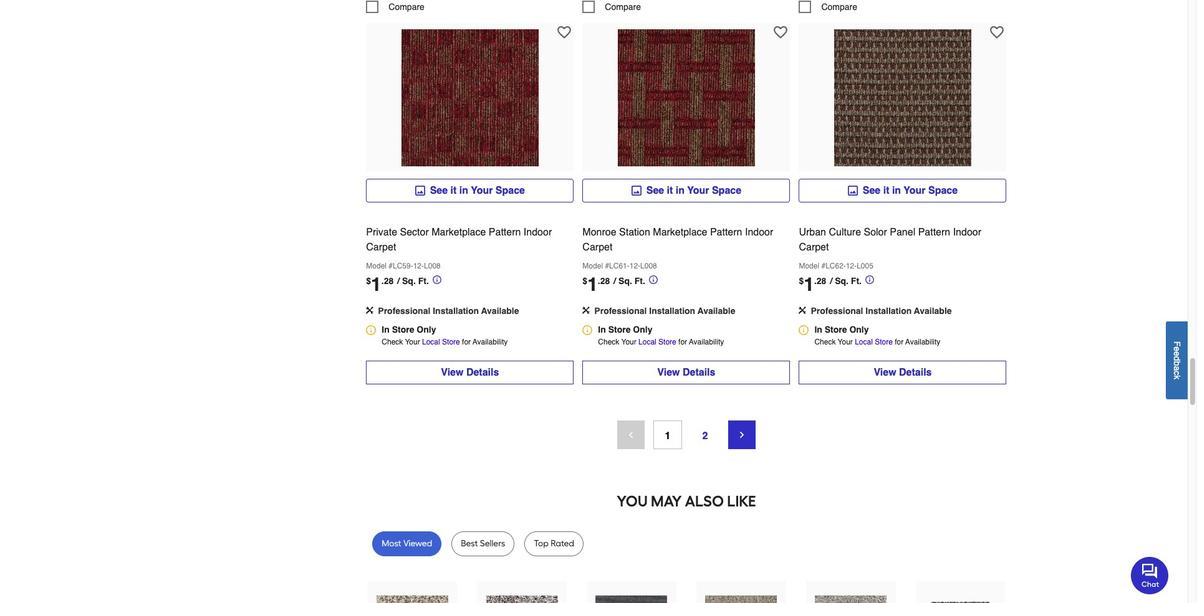 Task type: describe. For each thing, give the bounding box(es) containing it.
3 professional installation available from the left
[[811, 306, 952, 316]]

3 view details link from the left
[[799, 361, 1007, 385]]

3 actual price $1.28 element from the left
[[799, 274, 874, 296]]

panel
[[890, 227, 915, 238]]

info image for 3rd actual price $1.28 element from the right
[[433, 276, 441, 285]]

photos image for undefined private sector marketplace pattern indoor carpet image
[[415, 186, 425, 196]]

1 sq. from the left
[[402, 276, 416, 286]]

space for undefined private sector marketplace pattern indoor carpet image
[[496, 185, 525, 197]]

2 local store link from the left
[[639, 338, 676, 347]]

carpet inside urban culture solor panel pattern indoor carpet
[[799, 242, 829, 253]]

l005
[[857, 262, 873, 271]]

view details for 1st 'view details' link from right
[[874, 367, 932, 379]]

in for photos for undefined urban culture solor panel pattern indoor carpet "image" at the top right of page
[[892, 185, 901, 197]]

local for 1st local store link from left
[[422, 338, 440, 347]]

marketplace for station
[[653, 227, 707, 238]]

lc61-
[[609, 262, 630, 271]]

indoor for private sector marketplace pattern indoor carpet
[[524, 227, 552, 238]]

2 $ 1 from the left
[[583, 274, 598, 296]]

1 view details link from the left
[[366, 361, 574, 385]]

space for undefined monroe station marketplace pattern indoor carpet image
[[712, 185, 741, 197]]

1 heart outline image from the left
[[558, 26, 571, 39]]

2 installation from the left
[[649, 306, 695, 316]]

k
[[1172, 375, 1182, 380]]

most viewed
[[382, 539, 432, 549]]

culture
[[829, 227, 861, 238]]

best
[[461, 539, 478, 549]]

1 down model # lc61-12-l008
[[587, 274, 598, 296]]

1 installation from the left
[[433, 306, 479, 316]]

compare for 1002741274 'element'
[[389, 2, 425, 12]]

carpet for monroe station marketplace pattern indoor carpet
[[583, 242, 613, 253]]

chat invite button image
[[1131, 557, 1169, 595]]

2 in from the left
[[598, 325, 606, 335]]

most
[[382, 539, 401, 549]]

see it in your space for photos for undefined urban culture solor panel pattern indoor carpet "image" at the top right of page
[[863, 185, 958, 197]]

1 local store link from the left
[[422, 338, 460, 347]]

1 assembly image from the left
[[583, 307, 590, 314]]

3 local store link from the left
[[855, 338, 893, 347]]

2 sq. from the left
[[619, 276, 632, 286]]

available for assembly icon
[[481, 306, 519, 316]]

1 $ from the left
[[366, 276, 371, 286]]

available for 1st assembly image from right
[[914, 306, 952, 316]]

check for 1st local store link from right
[[815, 338, 836, 347]]

professional for assembly icon
[[378, 306, 430, 316]]

station
[[619, 227, 650, 238]]

/ for second actual price $1.28 element from left
[[614, 276, 616, 286]]

pattern for private sector marketplace pattern indoor carpet
[[489, 227, 521, 238]]

2 assembly image from the left
[[799, 307, 806, 314]]

view for 2nd 'view details' link
[[657, 367, 680, 379]]

sector
[[400, 227, 429, 238]]

3 ft. from the left
[[851, 276, 862, 286]]

# for monroe station marketplace pattern indoor carpet
[[605, 262, 609, 271]]

2 .28 / sq. ft. from the left
[[598, 276, 645, 286]]

professional for 2nd assembly image from right
[[594, 306, 647, 316]]

1 e from the top
[[1172, 347, 1182, 351]]

only for 1st local store link from right
[[849, 325, 869, 335]]

info image for 1st actual price $1.28 element from right
[[865, 276, 874, 285]]

see it in your space button for undefined private sector marketplace pattern indoor carpet image
[[366, 179, 574, 203]]

2 link
[[691, 421, 719, 450]]

view for 1st 'view details' link from right
[[874, 367, 896, 379]]

only for 1st local store link from left
[[417, 325, 436, 335]]

# for urban culture solor panel pattern indoor carpet
[[821, 262, 826, 271]]

2 .28 from the left
[[598, 276, 610, 286]]

3 $ 1 from the left
[[799, 274, 814, 296]]

a
[[1172, 366, 1182, 371]]

model # lc62-12-l005
[[799, 262, 873, 271]]

best sellers
[[461, 539, 505, 549]]

view for first 'view details' link from the left
[[441, 367, 464, 379]]

photos image for undefined monroe station marketplace pattern indoor carpet image
[[631, 186, 641, 196]]

1 .28 from the left
[[381, 276, 394, 286]]

1 .28 / sq. ft. from the left
[[381, 276, 429, 286]]

style selections crestline granite needlebond indoor or outdoor carpet image
[[596, 596, 667, 604]]

l008 for sector
[[424, 262, 441, 271]]

f e e d b a c k button
[[1166, 321, 1188, 399]]

l008 for station
[[640, 262, 657, 271]]

lc59-
[[393, 262, 413, 271]]

c
[[1172, 371, 1182, 375]]

12- for culture
[[846, 262, 857, 271]]

model # lc61-12-l008
[[583, 262, 657, 271]]

12- for sector
[[413, 262, 424, 271]]

2 heart outline image from the left
[[774, 26, 788, 39]]

3 availability from the left
[[905, 338, 940, 347]]

1 details from the left
[[466, 367, 499, 379]]

3 $ from the left
[[799, 276, 804, 286]]

3 for from the left
[[895, 338, 904, 347]]

2 details from the left
[[683, 367, 715, 379]]

check for 1st local store link from left
[[382, 338, 403, 347]]

check for second local store link from right
[[598, 338, 619, 347]]

/ for 3rd actual price $1.28 element from the right
[[397, 276, 400, 286]]

see it in your space link for undefined urban culture solor panel pattern indoor carpet "image" at the top right of page
[[799, 179, 1007, 203]]

2 view details link from the left
[[583, 361, 790, 385]]

see for photos for undefined urban culture solor panel pattern indoor carpet "image" at the top right of page
[[863, 185, 881, 197]]

3 .28 / sq. ft. from the left
[[814, 276, 862, 286]]



Task type: vqa. For each thing, say whether or not it's contained in the screenshot.


Task type: locate. For each thing, give the bounding box(es) containing it.
indoor inside private sector marketplace pattern indoor carpet
[[524, 227, 552, 238]]

2 in store only check your local store for availability from the left
[[598, 325, 724, 347]]

store
[[392, 325, 414, 335], [608, 325, 631, 335], [825, 325, 847, 335], [442, 338, 460, 347], [658, 338, 676, 347], [875, 338, 893, 347]]

$ 1 up assembly icon
[[366, 274, 381, 296]]

professional down model # lc61-12-l008
[[594, 306, 647, 316]]

1 marketplace from the left
[[432, 227, 486, 238]]

2 horizontal spatial actual price $1.28 element
[[799, 274, 874, 296]]

1 l008 from the left
[[424, 262, 441, 271]]

compare
[[389, 2, 425, 12], [605, 2, 641, 12], [821, 2, 857, 12]]

urban culture solor panel pattern indoor carpet
[[799, 227, 981, 253]]

12- down station
[[630, 262, 640, 271]]

2 l008 from the left
[[640, 262, 657, 271]]

1 horizontal spatial assembly image
[[799, 307, 806, 314]]

sq. down the model # lc59-12-l008
[[402, 276, 416, 286]]

e up b
[[1172, 351, 1182, 356]]

1002741754 element
[[799, 1, 857, 13]]

1 horizontal spatial $ 1
[[583, 274, 598, 296]]

carpet
[[366, 242, 396, 253], [583, 242, 613, 253], [799, 242, 829, 253]]

viewed
[[403, 539, 432, 549]]

1 horizontal spatial details
[[683, 367, 715, 379]]

1 pattern from the left
[[489, 227, 521, 238]]

rated
[[551, 539, 574, 549]]

1 up assembly icon
[[371, 274, 381, 296]]

see it in your space for photos for undefined monroe station marketplace pattern indoor carpet image
[[646, 185, 741, 197]]

model left lc61-
[[583, 262, 603, 271]]

2 horizontal spatial it
[[883, 185, 889, 197]]

model for monroe station marketplace pattern indoor carpet
[[583, 262, 603, 271]]

1 right arrow left icon
[[665, 431, 670, 442]]

available for 2nd assembly image from right
[[698, 306, 735, 316]]

1 in from the left
[[382, 325, 390, 335]]

top
[[534, 539, 549, 549]]

1 horizontal spatial compare
[[605, 2, 641, 12]]

2 horizontal spatial $ 1
[[799, 274, 814, 296]]

2 photos image from the left
[[631, 186, 641, 196]]

it up private sector marketplace pattern indoor carpet link
[[451, 185, 457, 197]]

$ up assembly icon
[[366, 276, 371, 286]]

indoor for monroe station marketplace pattern indoor carpet
[[745, 227, 773, 238]]

sq. down model # lc62-12-l005
[[835, 276, 849, 286]]

in store only check your local store for availability for second local store link from right
[[598, 325, 724, 347]]

top rated
[[534, 539, 574, 549]]

$ down model # lc61-12-l008
[[583, 276, 587, 286]]

2 see from the left
[[646, 185, 664, 197]]

lc62-
[[826, 262, 846, 271]]

professional down model # lc62-12-l005
[[811, 306, 863, 316]]

2 professional from the left
[[594, 306, 647, 316]]

3 sq. from the left
[[835, 276, 849, 286]]

3 view details from the left
[[874, 367, 932, 379]]

0 horizontal spatial space
[[496, 185, 525, 197]]

3 indoor from the left
[[953, 227, 981, 238]]

0 horizontal spatial #
[[389, 262, 393, 271]]

it for photos for undefined monroe station marketplace pattern indoor carpet image
[[667, 185, 673, 197]]

l008 up info icon on the top of page
[[640, 262, 657, 271]]

see it in your space button up panel
[[799, 179, 1007, 203]]

$ 1
[[366, 274, 381, 296], [583, 274, 598, 296], [799, 274, 814, 296]]

see it in your space link for undefined monroe station marketplace pattern indoor carpet image
[[583, 179, 790, 203]]

f e e d b a c k
[[1172, 341, 1182, 380]]

2 local from the left
[[639, 338, 656, 347]]

see it in your space button up private sector marketplace pattern indoor carpet link
[[366, 179, 574, 203]]

2 horizontal spatial see it in your space link
[[799, 179, 1007, 203]]

.28 / sq. ft. down the model # lc59-12-l008
[[381, 276, 429, 286]]

1 compare from the left
[[389, 2, 425, 12]]

1 horizontal spatial local
[[639, 338, 656, 347]]

2 horizontal spatial installation
[[866, 306, 912, 316]]

see up solor
[[863, 185, 881, 197]]

0 horizontal spatial view
[[441, 367, 464, 379]]

see it in your space link up panel
[[799, 179, 1007, 203]]

# down urban
[[821, 262, 826, 271]]

2 horizontal spatial view details link
[[799, 361, 1007, 385]]

2 # from the left
[[605, 262, 609, 271]]

3 # from the left
[[821, 262, 826, 271]]

local for second local store link from right
[[639, 338, 656, 347]]

1 professional from the left
[[378, 306, 430, 316]]

3 .28 from the left
[[814, 276, 826, 286]]

1 horizontal spatial it
[[667, 185, 673, 197]]

info image
[[433, 276, 441, 285], [865, 276, 874, 285]]

1 horizontal spatial for
[[678, 338, 687, 347]]

view details for first 'view details' link from the left
[[441, 367, 499, 379]]

local for 1st local store link from right
[[855, 338, 873, 347]]

also
[[685, 493, 724, 511]]

info image down l005
[[865, 276, 874, 285]]

compare inside 1002741634 'element'
[[605, 2, 641, 12]]

2 space from the left
[[712, 185, 741, 197]]

see for photos associated with undefined private sector marketplace pattern indoor carpet image
[[430, 185, 448, 197]]

1 horizontal spatial model
[[583, 262, 603, 271]]

2 view details from the left
[[657, 367, 715, 379]]

it
[[451, 185, 457, 197], [667, 185, 673, 197], [883, 185, 889, 197]]

private
[[366, 227, 397, 238]]

2 horizontal spatial heart outline image
[[990, 26, 1004, 39]]

available
[[481, 306, 519, 316], [698, 306, 735, 316], [914, 306, 952, 316]]

0 horizontal spatial only
[[417, 325, 436, 335]]

3 professional from the left
[[811, 306, 863, 316]]

0 horizontal spatial for
[[462, 338, 471, 347]]

actual price $1.28 element down model # lc61-12-l008
[[583, 274, 658, 296]]

2 actual price $1.28 element from the left
[[583, 274, 658, 296]]

1 12- from the left
[[413, 262, 424, 271]]

# down monroe
[[605, 262, 609, 271]]

3 see it in your space from the left
[[863, 185, 958, 197]]

2 horizontal spatial local store link
[[855, 338, 893, 347]]

0 horizontal spatial see it in your space
[[430, 185, 525, 197]]

1 horizontal spatial in
[[676, 185, 685, 197]]

assembly image
[[366, 307, 374, 314]]

3 see from the left
[[863, 185, 881, 197]]

1 $ 1 from the left
[[366, 274, 381, 296]]

1 horizontal spatial available
[[698, 306, 735, 316]]

1 horizontal spatial professional
[[594, 306, 647, 316]]

model for private sector marketplace pattern indoor carpet
[[366, 262, 387, 271]]

1 horizontal spatial marketplace
[[653, 227, 707, 238]]

it up solor
[[883, 185, 889, 197]]

model left lc62-
[[799, 262, 819, 271]]

in up private sector marketplace pattern indoor carpet link
[[459, 185, 468, 197]]

0 horizontal spatial available
[[481, 306, 519, 316]]

1 for from the left
[[462, 338, 471, 347]]

see it in your space link
[[366, 179, 574, 203], [583, 179, 790, 203], [799, 179, 1007, 203]]

photos image up culture
[[848, 186, 858, 196]]

actual price $1.28 element down model # lc62-12-l005
[[799, 274, 874, 296]]

1002741274 element
[[366, 1, 425, 13]]

3 / from the left
[[830, 276, 833, 286]]

carpet for private sector marketplace pattern indoor carpet
[[366, 242, 396, 253]]

photos image up station
[[631, 186, 641, 196]]

1 in from the left
[[459, 185, 468, 197]]

model # lc59-12-l008
[[366, 262, 441, 271]]

details
[[466, 367, 499, 379], [683, 367, 715, 379], [899, 367, 932, 379]]

/ down lc62-
[[830, 276, 833, 286]]

style selections scorecard storm cloud textured indoor carpet image
[[925, 596, 996, 604]]

$
[[366, 276, 371, 286], [583, 276, 587, 286], [799, 276, 804, 286]]

carpet inside monroe station marketplace pattern indoor carpet
[[583, 242, 613, 253]]

heart outline image
[[558, 26, 571, 39], [774, 26, 788, 39], [990, 26, 1004, 39]]

arrow right image
[[737, 430, 747, 440]]

e
[[1172, 347, 1182, 351], [1172, 351, 1182, 356]]

compare for 1002741754 element
[[821, 2, 857, 12]]

2 professional installation available from the left
[[594, 306, 735, 316]]

1 only from the left
[[417, 325, 436, 335]]

see it in your space up private sector marketplace pattern indoor carpet link
[[430, 185, 525, 197]]

1 link
[[653, 421, 682, 450]]

2 horizontal spatial sq.
[[835, 276, 849, 286]]

1 availability from the left
[[473, 338, 508, 347]]

1 check from the left
[[382, 338, 403, 347]]

marketplace
[[432, 227, 486, 238], [653, 227, 707, 238]]

2 only from the left
[[633, 325, 652, 335]]

3 compare from the left
[[821, 2, 857, 12]]

1 horizontal spatial ft.
[[635, 276, 645, 286]]

monroe station marketplace pattern indoor carpet link
[[583, 212, 790, 255]]

12- for station
[[630, 262, 640, 271]]

you may also like
[[617, 493, 756, 511]]

1 horizontal spatial availability
[[689, 338, 724, 347]]

3 installation from the left
[[866, 306, 912, 316]]

1 view details from the left
[[441, 367, 499, 379]]

in for photos for undefined monroe station marketplace pattern indoor carpet image
[[676, 185, 685, 197]]

12- down sector
[[413, 262, 424, 271]]

# for private sector marketplace pattern indoor carpet
[[389, 262, 393, 271]]

1
[[371, 274, 381, 296], [587, 274, 598, 296], [804, 274, 814, 296], [665, 431, 670, 442]]

undefined monroe station marketplace pattern indoor carpet image
[[618, 29, 755, 167]]

2 horizontal spatial $
[[799, 276, 804, 286]]

2 marketplace from the left
[[653, 227, 707, 238]]

monroe
[[583, 227, 616, 238]]

0 horizontal spatial compare
[[389, 2, 425, 12]]

1 available from the left
[[481, 306, 519, 316]]

view
[[441, 367, 464, 379], [657, 367, 680, 379], [874, 367, 896, 379]]

compare inside 1002741754 element
[[821, 2, 857, 12]]

marketplace inside monroe station marketplace pattern indoor carpet
[[653, 227, 707, 238]]

1 see it in your space link from the left
[[366, 179, 574, 203]]

ft. left info icon on the top of page
[[635, 276, 645, 286]]

2 / from the left
[[614, 276, 616, 286]]

0 horizontal spatial in
[[459, 185, 468, 197]]

1 horizontal spatial pattern
[[710, 227, 742, 238]]

# down private
[[389, 262, 393, 271]]

indoor inside urban culture solor panel pattern indoor carpet
[[953, 227, 981, 238]]

assembly image down model # lc62-12-l005
[[799, 307, 806, 314]]

1 horizontal spatial heart outline image
[[774, 26, 788, 39]]

1 horizontal spatial in
[[598, 325, 606, 335]]

2 horizontal spatial see it in your space
[[863, 185, 958, 197]]

1 professional installation available from the left
[[378, 306, 519, 316]]

2 available from the left
[[698, 306, 735, 316]]

3 space from the left
[[928, 185, 958, 197]]

assembly image
[[583, 307, 590, 314], [799, 307, 806, 314]]

see it in your space button up monroe station marketplace pattern indoor carpet link
[[583, 179, 790, 203]]

0 horizontal spatial .28 / sq. ft.
[[381, 276, 429, 286]]

3 available from the left
[[914, 306, 952, 316]]

1 in store only check your local store for availability from the left
[[382, 325, 508, 347]]

pattern
[[489, 227, 521, 238], [710, 227, 742, 238], [918, 227, 950, 238]]

2 see it in your space from the left
[[646, 185, 741, 197]]

0 horizontal spatial local store link
[[422, 338, 460, 347]]

2 ft. from the left
[[635, 276, 645, 286]]

1 horizontal spatial 12-
[[630, 262, 640, 271]]

professional for 1st assembly image from right
[[811, 306, 863, 316]]

2 see it in your space button from the left
[[583, 179, 790, 203]]

f
[[1172, 341, 1182, 347]]

0 horizontal spatial marketplace
[[432, 227, 486, 238]]

.28 / sq. ft.
[[381, 276, 429, 286], [598, 276, 645, 286], [814, 276, 862, 286]]

1 down model # lc62-12-l005
[[804, 274, 814, 296]]

see it in your space button
[[366, 179, 574, 203], [583, 179, 790, 203], [799, 179, 1007, 203]]

assembly image down model # lc61-12-l008
[[583, 307, 590, 314]]

in store only check your local store for availability for 1st local store link from left
[[382, 325, 508, 347]]

l008 right lc59-
[[424, 262, 441, 271]]

0 horizontal spatial professional
[[378, 306, 430, 316]]

1 horizontal spatial installation
[[649, 306, 695, 316]]

2 horizontal spatial model
[[799, 262, 819, 271]]

0 horizontal spatial see it in your space link
[[366, 179, 574, 203]]

1 horizontal spatial see it in your space link
[[583, 179, 790, 203]]

stainmaster notorious gaucho textured indoor carpet image
[[486, 596, 558, 604]]

2 horizontal spatial see it in your space button
[[799, 179, 1007, 203]]

in store only check your local store for availability for 1st local store link from right
[[815, 325, 940, 347]]

1002741634 element
[[583, 1, 641, 13]]

see it in your space button for undefined urban culture solor panel pattern indoor carpet "image" at the top right of page
[[799, 179, 1007, 203]]

0 horizontal spatial details
[[466, 367, 499, 379]]

2 horizontal spatial details
[[899, 367, 932, 379]]

carpet down monroe
[[583, 242, 613, 253]]

in
[[382, 325, 390, 335], [598, 325, 606, 335], [815, 325, 822, 335]]

see it in your space up monroe station marketplace pattern indoor carpet link
[[646, 185, 741, 197]]

actual price $1.28 element
[[366, 274, 441, 296], [583, 274, 658, 296], [799, 274, 874, 296]]

1 / from the left
[[397, 276, 400, 286]]

see up station
[[646, 185, 664, 197]]

0 horizontal spatial see
[[430, 185, 448, 197]]

ft. down l005
[[851, 276, 862, 286]]

2 horizontal spatial 12-
[[846, 262, 857, 271]]

3 in from the left
[[815, 325, 822, 335]]

see it in your space up panel
[[863, 185, 958, 197]]

2 horizontal spatial availability
[[905, 338, 940, 347]]

2 horizontal spatial for
[[895, 338, 904, 347]]

professional installation available
[[378, 306, 519, 316], [594, 306, 735, 316], [811, 306, 952, 316]]

pattern for monroe station marketplace pattern indoor carpet
[[710, 227, 742, 238]]

professional right assembly icon
[[378, 306, 430, 316]]

view details for 2nd 'view details' link
[[657, 367, 715, 379]]

2 horizontal spatial compare
[[821, 2, 857, 12]]

info image down the model # lc59-12-l008
[[433, 276, 441, 285]]

carpet inside private sector marketplace pattern indoor carpet
[[366, 242, 396, 253]]

see up private sector marketplace pattern indoor carpet link
[[430, 185, 448, 197]]

0 horizontal spatial professional installation available
[[378, 306, 519, 316]]

1 horizontal spatial see it in your space
[[646, 185, 741, 197]]

0 horizontal spatial $
[[366, 276, 371, 286]]

space for undefined urban culture solor panel pattern indoor carpet "image" at the top right of page
[[928, 185, 958, 197]]

your
[[471, 185, 493, 197], [687, 185, 709, 197], [904, 185, 926, 197], [405, 338, 420, 347], [621, 338, 636, 347], [838, 338, 853, 347]]

view details
[[441, 367, 499, 379], [657, 367, 715, 379], [874, 367, 932, 379]]

1 indoor from the left
[[524, 227, 552, 238]]

0 horizontal spatial assembly image
[[583, 307, 590, 314]]

monroe station marketplace pattern indoor carpet
[[583, 227, 773, 253]]

model left lc59-
[[366, 262, 387, 271]]

see it in your space button for undefined monroe station marketplace pattern indoor carpet image
[[583, 179, 790, 203]]

1 view from the left
[[441, 367, 464, 379]]

2 view from the left
[[657, 367, 680, 379]]

ft. down the model # lc59-12-l008
[[418, 276, 429, 286]]

local
[[422, 338, 440, 347], [639, 338, 656, 347], [855, 338, 873, 347]]

1 horizontal spatial view
[[657, 367, 680, 379]]

see
[[430, 185, 448, 197], [646, 185, 664, 197], [863, 185, 881, 197]]

in store only check your local store for availability
[[382, 325, 508, 347], [598, 325, 724, 347], [815, 325, 940, 347]]

/
[[397, 276, 400, 286], [614, 276, 616, 286], [830, 276, 833, 286]]

3 details from the left
[[899, 367, 932, 379]]

/ down lc61-
[[614, 276, 616, 286]]

urban culture solor panel pattern indoor carpet link
[[799, 212, 1007, 255]]

2 availability from the left
[[689, 338, 724, 347]]

photos image for undefined urban culture solor panel pattern indoor carpet "image" at the top right of page
[[848, 186, 858, 196]]

in
[[459, 185, 468, 197], [676, 185, 685, 197], [892, 185, 901, 197]]

2 pattern from the left
[[710, 227, 742, 238]]

photos image up sector
[[415, 186, 425, 196]]

1 photos image from the left
[[415, 186, 425, 196]]

/ for 1st actual price $1.28 element from right
[[830, 276, 833, 286]]

12- down culture
[[846, 262, 857, 271]]

.28 / sq. ft. down model # lc61-12-l008
[[598, 276, 645, 286]]

model for urban culture solor panel pattern indoor carpet
[[799, 262, 819, 271]]

.28 down lc59-
[[381, 276, 394, 286]]

style selections reclaim rr heirloom textured indoor carpet image
[[705, 596, 777, 604]]

/ down lc59-
[[397, 276, 400, 286]]

style selections caretaker timeless textured indoor carpet image
[[376, 596, 448, 604]]

see for photos for undefined monroe station marketplace pattern indoor carpet image
[[646, 185, 664, 197]]

2 horizontal spatial ft.
[[851, 276, 862, 286]]

e up d on the bottom right
[[1172, 347, 1182, 351]]

pattern inside urban culture solor panel pattern indoor carpet
[[918, 227, 950, 238]]

marketplace for sector
[[432, 227, 486, 238]]

check
[[382, 338, 403, 347], [598, 338, 619, 347], [815, 338, 836, 347]]

0 horizontal spatial check
[[382, 338, 403, 347]]

2 horizontal spatial check
[[815, 338, 836, 347]]

private sector marketplace pattern indoor carpet
[[366, 227, 552, 253]]

stainmaster petprotect comet taupe orbit textured indoor carpet image
[[815, 596, 887, 604]]

in up monroe station marketplace pattern indoor carpet link
[[676, 185, 685, 197]]

1 actual price $1.28 element from the left
[[366, 274, 441, 296]]

1 horizontal spatial space
[[712, 185, 741, 197]]

compare for 1002741634 'element'
[[605, 2, 641, 12]]

space
[[496, 185, 525, 197], [712, 185, 741, 197], [928, 185, 958, 197]]

1 it from the left
[[451, 185, 457, 197]]

3 check from the left
[[815, 338, 836, 347]]

0 horizontal spatial carpet
[[366, 242, 396, 253]]

2 horizontal spatial .28
[[814, 276, 826, 286]]

3 view from the left
[[874, 367, 896, 379]]

1 horizontal spatial view details
[[657, 367, 715, 379]]

view details link
[[366, 361, 574, 385], [583, 361, 790, 385], [799, 361, 1007, 385]]

only for second local store link from right
[[633, 325, 652, 335]]

compare inside 1002741274 'element'
[[389, 2, 425, 12]]

0 horizontal spatial pattern
[[489, 227, 521, 238]]

2
[[702, 431, 708, 442]]

12-
[[413, 262, 424, 271], [630, 262, 640, 271], [846, 262, 857, 271]]

sellers
[[480, 539, 505, 549]]

2 in from the left
[[676, 185, 685, 197]]

marketplace right sector
[[432, 227, 486, 238]]

1 ft. from the left
[[418, 276, 429, 286]]

2 e from the top
[[1172, 351, 1182, 356]]

0 horizontal spatial it
[[451, 185, 457, 197]]

l008
[[424, 262, 441, 271], [640, 262, 657, 271]]

0 horizontal spatial $ 1
[[366, 274, 381, 296]]

see it in your space
[[430, 185, 525, 197], [646, 185, 741, 197], [863, 185, 958, 197]]

it up monroe station marketplace pattern indoor carpet link
[[667, 185, 673, 197]]

1 horizontal spatial professional installation available
[[594, 306, 735, 316]]

2 horizontal spatial only
[[849, 325, 869, 335]]

see it in your space link up monroe station marketplace pattern indoor carpet link
[[583, 179, 790, 203]]

3 in from the left
[[892, 185, 901, 197]]

1 # from the left
[[389, 262, 393, 271]]

1 horizontal spatial #
[[605, 262, 609, 271]]

2 horizontal spatial space
[[928, 185, 958, 197]]

it for photos for undefined urban culture solor panel pattern indoor carpet "image" at the top right of page
[[883, 185, 889, 197]]

2 for from the left
[[678, 338, 687, 347]]

.28 / sq. ft. down model # lc62-12-l005
[[814, 276, 862, 286]]

marketplace inside private sector marketplace pattern indoor carpet
[[432, 227, 486, 238]]

undefined private sector marketplace pattern indoor carpet image
[[401, 29, 539, 167]]

0 horizontal spatial sq.
[[402, 276, 416, 286]]

model
[[366, 262, 387, 271], [583, 262, 603, 271], [799, 262, 819, 271]]

1 space from the left
[[496, 185, 525, 197]]

1 horizontal spatial sq.
[[619, 276, 632, 286]]

in for photos associated with undefined private sector marketplace pattern indoor carpet image
[[459, 185, 468, 197]]

2 horizontal spatial pattern
[[918, 227, 950, 238]]

.28
[[381, 276, 394, 286], [598, 276, 610, 286], [814, 276, 826, 286]]

#
[[389, 262, 393, 271], [605, 262, 609, 271], [821, 262, 826, 271]]

0 horizontal spatial local
[[422, 338, 440, 347]]

you
[[617, 493, 648, 511]]

space up urban culture solor panel pattern indoor carpet link
[[928, 185, 958, 197]]

1 horizontal spatial only
[[633, 325, 652, 335]]

private sector marketplace pattern indoor carpet link
[[366, 212, 574, 255]]

0 horizontal spatial availability
[[473, 338, 508, 347]]

1 horizontal spatial see
[[646, 185, 664, 197]]

2 horizontal spatial photos image
[[848, 186, 858, 196]]

see it in your space for photos associated with undefined private sector marketplace pattern indoor carpet image
[[430, 185, 525, 197]]

in up panel
[[892, 185, 901, 197]]

2 check from the left
[[598, 338, 619, 347]]

ft.
[[418, 276, 429, 286], [635, 276, 645, 286], [851, 276, 862, 286]]

.28 down lc61-
[[598, 276, 610, 286]]

3 local from the left
[[855, 338, 873, 347]]

1 info image from the left
[[433, 276, 441, 285]]

2 indoor from the left
[[745, 227, 773, 238]]

$ 1 down model # lc61-12-l008
[[583, 274, 598, 296]]

3 carpet from the left
[[799, 242, 829, 253]]

actual price $1.28 element down the model # lc59-12-l008
[[366, 274, 441, 296]]

only
[[417, 325, 436, 335], [633, 325, 652, 335], [849, 325, 869, 335]]

carpet down private
[[366, 242, 396, 253]]

local store link
[[422, 338, 460, 347], [639, 338, 676, 347], [855, 338, 893, 347]]

0 horizontal spatial indoor
[[524, 227, 552, 238]]

0 horizontal spatial 12-
[[413, 262, 424, 271]]

marketplace right station
[[653, 227, 707, 238]]

arrow left image
[[626, 430, 636, 440]]

space up private sector marketplace pattern indoor carpet link
[[496, 185, 525, 197]]

carpet down urban
[[799, 242, 829, 253]]

installation
[[433, 306, 479, 316], [649, 306, 695, 316], [866, 306, 912, 316]]

b
[[1172, 361, 1182, 366]]

indoor
[[524, 227, 552, 238], [745, 227, 773, 238], [953, 227, 981, 238]]

space up monroe station marketplace pattern indoor carpet link
[[712, 185, 741, 197]]

$ down model # lc62-12-l005
[[799, 276, 804, 286]]

sq.
[[402, 276, 416, 286], [619, 276, 632, 286], [835, 276, 849, 286]]

undefined urban culture solor panel pattern indoor carpet image
[[834, 29, 971, 167]]

see it in your space link up private sector marketplace pattern indoor carpet link
[[366, 179, 574, 203]]

1 see from the left
[[430, 185, 448, 197]]

1 horizontal spatial view details link
[[583, 361, 790, 385]]

0 horizontal spatial /
[[397, 276, 400, 286]]

urban
[[799, 227, 826, 238]]

1 see it in your space button from the left
[[366, 179, 574, 203]]

like
[[727, 493, 756, 511]]

pattern inside monroe station marketplace pattern indoor carpet
[[710, 227, 742, 238]]

info image
[[649, 276, 658, 285]]

2 horizontal spatial carpet
[[799, 242, 829, 253]]

2 horizontal spatial in store only check your local store for availability
[[815, 325, 940, 347]]

2 horizontal spatial .28 / sq. ft.
[[814, 276, 862, 286]]

photos image
[[415, 186, 425, 196], [631, 186, 641, 196], [848, 186, 858, 196]]

3 heart outline image from the left
[[990, 26, 1004, 39]]

indoor inside monroe station marketplace pattern indoor carpet
[[745, 227, 773, 238]]

d
[[1172, 356, 1182, 361]]

$ 1 down model # lc62-12-l005
[[799, 274, 814, 296]]

1 model from the left
[[366, 262, 387, 271]]

.28 down lc62-
[[814, 276, 826, 286]]

2 horizontal spatial see
[[863, 185, 881, 197]]

2 horizontal spatial /
[[830, 276, 833, 286]]

sq. down model # lc61-12-l008
[[619, 276, 632, 286]]

2 $ from the left
[[583, 276, 587, 286]]

2 horizontal spatial professional
[[811, 306, 863, 316]]

1 horizontal spatial /
[[614, 276, 616, 286]]

0 horizontal spatial see it in your space button
[[366, 179, 574, 203]]

0 horizontal spatial in store only check your local store for availability
[[382, 325, 508, 347]]

1 horizontal spatial .28 / sq. ft.
[[598, 276, 645, 286]]

may
[[651, 493, 682, 511]]

availability
[[473, 338, 508, 347], [689, 338, 724, 347], [905, 338, 940, 347]]

1 horizontal spatial $
[[583, 276, 587, 286]]

0 horizontal spatial in
[[382, 325, 390, 335]]

2 horizontal spatial view
[[874, 367, 896, 379]]

pattern inside private sector marketplace pattern indoor carpet
[[489, 227, 521, 238]]

1 horizontal spatial photos image
[[631, 186, 641, 196]]

for
[[462, 338, 471, 347], [678, 338, 687, 347], [895, 338, 904, 347]]

professional
[[378, 306, 430, 316], [594, 306, 647, 316], [811, 306, 863, 316]]

solor
[[864, 227, 887, 238]]

it for photos associated with undefined private sector marketplace pattern indoor carpet image
[[451, 185, 457, 197]]

0 horizontal spatial installation
[[433, 306, 479, 316]]

see it in your space link for undefined private sector marketplace pattern indoor carpet image
[[366, 179, 574, 203]]



